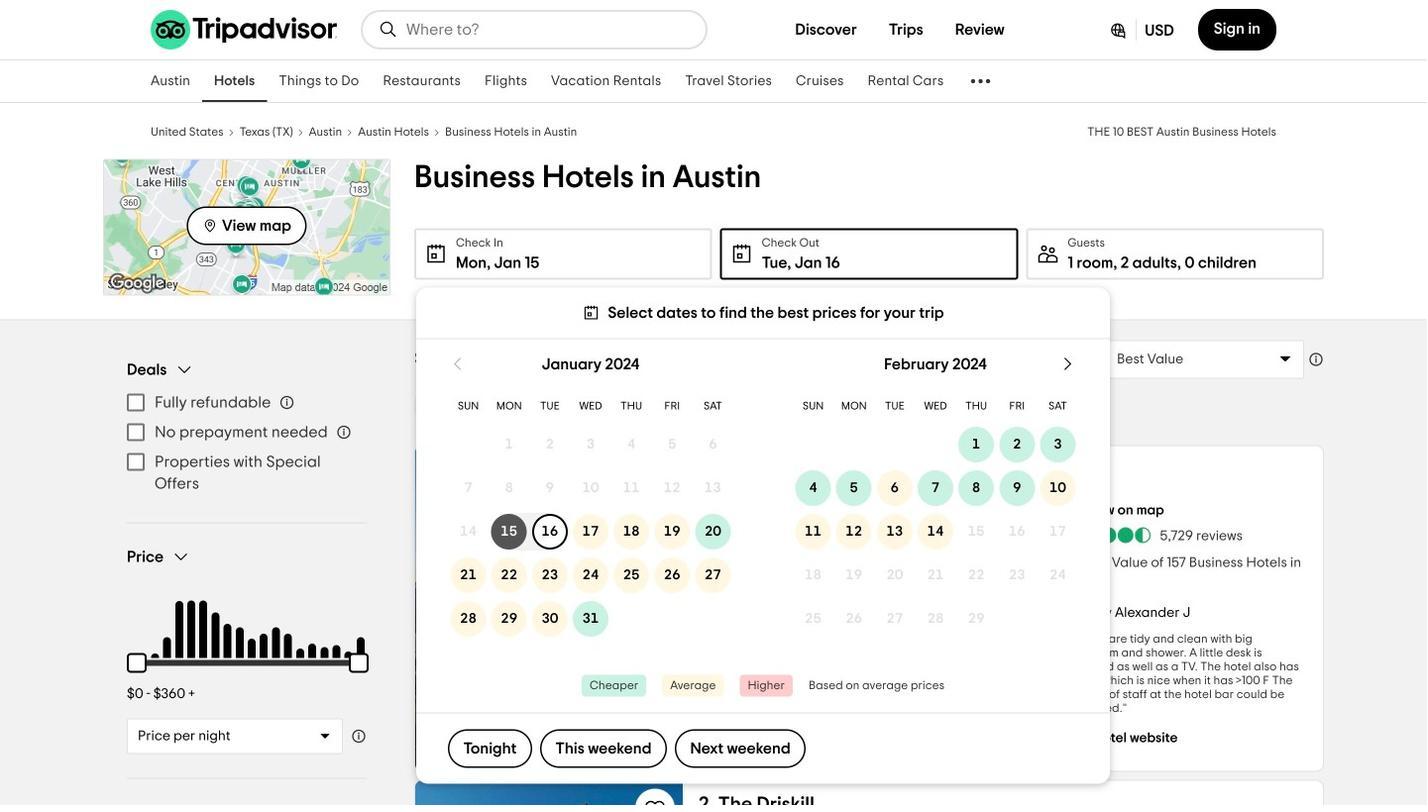 Task type: vqa. For each thing, say whether or not it's contained in the screenshot.
appetite
no



Task type: locate. For each thing, give the bounding box(es) containing it.
1 horizontal spatial grid
[[793, 339, 1078, 641]]

2 row group from the left
[[793, 423, 1078, 641]]

february 28, 2024 cell
[[915, 602, 956, 637]]

row group
[[448, 423, 733, 641], [793, 423, 1078, 641]]

0 vertical spatial save to a trip image
[[643, 462, 667, 486]]

save to a trip image
[[643, 462, 667, 486], [643, 797, 667, 806]]

2 grid from the left
[[793, 339, 1078, 641]]

grid
[[448, 339, 733, 641], [793, 339, 1078, 641]]

row
[[448, 390, 733, 423], [793, 390, 1078, 423], [448, 423, 733, 467], [793, 423, 1078, 467], [448, 467, 733, 510], [793, 467, 1078, 510], [448, 510, 733, 554], [793, 510, 1078, 554], [448, 554, 733, 598], [793, 554, 1078, 598], [448, 598, 733, 641], [793, 598, 1078, 641]]

Search search field
[[406, 21, 690, 39]]

group
[[127, 360, 367, 499], [115, 548, 381, 755]]

1 horizontal spatial row group
[[793, 423, 1078, 641]]

menu
[[127, 388, 367, 499]]

february 22, 2024 cell
[[956, 558, 997, 594]]

february 24, 2024 cell
[[1038, 558, 1078, 594]]

previous month image
[[448, 354, 468, 374]]

1 save to a trip image from the top
[[643, 462, 667, 486]]

1 grid from the left
[[448, 339, 733, 641]]

february 21, 2024 cell
[[915, 558, 956, 594]]

search image
[[379, 20, 398, 40]]

1 vertical spatial save to a trip image
[[643, 797, 667, 806]]

4.5 of 5 bubbles. 5,729 reviews element
[[1065, 526, 1243, 546]]

0 horizontal spatial row group
[[448, 423, 733, 641]]

row group for second grid from the left
[[793, 423, 1078, 641]]

0 horizontal spatial grid
[[448, 339, 733, 641]]

None search field
[[363, 12, 706, 48]]

1 row group from the left
[[448, 423, 733, 641]]



Task type: describe. For each thing, give the bounding box(es) containing it.
carousel of images figure
[[415, 447, 683, 772]]

february 27, 2024 cell
[[874, 602, 915, 637]]

tripadvisor image
[[151, 10, 337, 50]]

exterior image
[[415, 782, 683, 806]]

february 29, 2024 cell
[[956, 602, 997, 637]]

0 vertical spatial group
[[127, 360, 367, 499]]

fairmont austin downtown view image
[[415, 447, 683, 772]]

february 20, 2024 cell
[[874, 558, 915, 594]]

minimum price slider
[[115, 642, 159, 685]]

february 23, 2024 cell
[[997, 558, 1038, 594]]

1 vertical spatial group
[[115, 548, 381, 755]]

next month image
[[1059, 354, 1078, 374]]

row group for 1st grid
[[448, 423, 733, 641]]

maximum price slider
[[337, 642, 381, 685]]

2 save to a trip image from the top
[[643, 797, 667, 806]]



